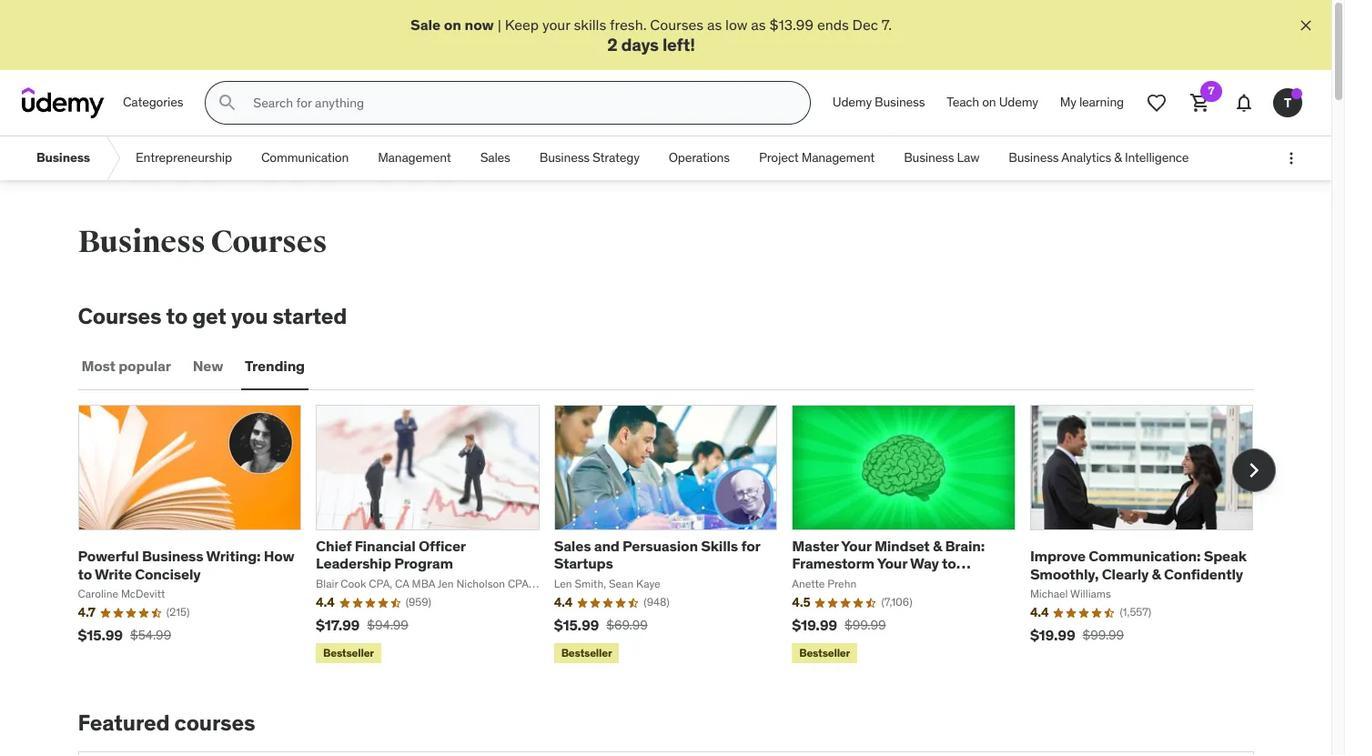 Task type: locate. For each thing, give the bounding box(es) containing it.
on
[[444, 15, 462, 34], [982, 94, 996, 111]]

business left law
[[904, 150, 954, 166]]

& right analytics
[[1115, 150, 1122, 166]]

1 vertical spatial courses
[[211, 223, 327, 261]]

featured
[[78, 710, 170, 738]]

notifications image
[[1233, 92, 1255, 114]]

business for business courses
[[78, 223, 205, 261]]

&
[[1115, 150, 1122, 166], [933, 537, 942, 555], [1152, 565, 1161, 583]]

entrepreneurship link
[[121, 137, 247, 180]]

management link
[[363, 137, 466, 180]]

as
[[707, 15, 722, 34], [751, 15, 766, 34]]

0 horizontal spatial &
[[933, 537, 942, 555]]

your left way
[[877, 555, 907, 573]]

my learning link
[[1049, 81, 1135, 125]]

to
[[166, 302, 188, 331], [942, 555, 956, 573], [78, 565, 92, 583]]

0 vertical spatial courses
[[650, 15, 704, 34]]

improve communication: speak smoothly, clearly & confidently link
[[1030, 547, 1247, 583]]

0 horizontal spatial on
[[444, 15, 462, 34]]

0 vertical spatial sales
[[480, 150, 510, 166]]

business left writing:
[[142, 547, 203, 566]]

most popular
[[81, 357, 171, 375]]

business left arrow pointing to subcategory menu links image
[[36, 150, 90, 166]]

|
[[498, 15, 502, 34]]

business down arrow pointing to subcategory menu links image
[[78, 223, 205, 261]]

sale on now | keep your skills fresh. courses as low as $13.99 ends dec 7. 2 days left!
[[410, 15, 892, 56]]

2 management from the left
[[802, 150, 875, 166]]

management right project
[[802, 150, 875, 166]]

intelligence
[[1125, 150, 1189, 166]]

1 udemy from the left
[[833, 94, 872, 111]]

ends
[[817, 15, 849, 34]]

0 vertical spatial &
[[1115, 150, 1122, 166]]

udemy business
[[833, 94, 925, 111]]

udemy up project management
[[833, 94, 872, 111]]

sales left and
[[554, 537, 591, 555]]

$13.99
[[770, 15, 814, 34]]

powerful business writing: how to write concisely link
[[78, 547, 294, 583]]

2 horizontal spatial to
[[942, 555, 956, 573]]

master your mindset & brain: framestorm your way to success link
[[792, 537, 985, 590]]

write
[[95, 565, 132, 583]]

0 horizontal spatial courses
[[78, 302, 162, 331]]

udemy
[[833, 94, 872, 111], [999, 94, 1038, 111]]

my learning
[[1060, 94, 1124, 111]]

business left analytics
[[1009, 150, 1059, 166]]

sales for sales
[[480, 150, 510, 166]]

courses
[[174, 710, 255, 738]]

to right way
[[942, 555, 956, 573]]

business analytics & intelligence
[[1009, 150, 1189, 166]]

leadership
[[316, 555, 391, 573]]

startups
[[554, 555, 613, 573]]

sales down the search for anything text field
[[480, 150, 510, 166]]

get
[[192, 302, 227, 331]]

sales and persuasion skills for startups
[[554, 537, 760, 573]]

how
[[264, 547, 294, 566]]

for
[[741, 537, 760, 555]]

as left low
[[707, 15, 722, 34]]

0 horizontal spatial management
[[378, 150, 451, 166]]

sales inside sales and persuasion skills for startups
[[554, 537, 591, 555]]

0 vertical spatial on
[[444, 15, 462, 34]]

sales
[[480, 150, 510, 166], [554, 537, 591, 555]]

1 horizontal spatial sales
[[554, 537, 591, 555]]

2 horizontal spatial &
[[1152, 565, 1161, 583]]

Search for anything text field
[[250, 88, 788, 119]]

to left "write"
[[78, 565, 92, 583]]

1 horizontal spatial management
[[802, 150, 875, 166]]

business link
[[22, 137, 105, 180]]

1 horizontal spatial on
[[982, 94, 996, 111]]

0 horizontal spatial sales
[[480, 150, 510, 166]]

0 horizontal spatial as
[[707, 15, 722, 34]]

0 horizontal spatial udemy
[[833, 94, 872, 111]]

7
[[1208, 84, 1215, 98]]

business left strategy
[[540, 150, 590, 166]]

communication:
[[1089, 547, 1201, 566]]

next image
[[1239, 456, 1268, 485]]

on inside teach on udemy link
[[982, 94, 996, 111]]

2 vertical spatial &
[[1152, 565, 1161, 583]]

1 horizontal spatial udemy
[[999, 94, 1038, 111]]

wishlist image
[[1146, 92, 1168, 114]]

& left brain:
[[933, 537, 942, 555]]

dec
[[853, 15, 878, 34]]

sales and persuasion skills for startups link
[[554, 537, 760, 573]]

master
[[792, 537, 839, 555]]

to inside powerful business writing: how to write concisely
[[78, 565, 92, 583]]

1 vertical spatial &
[[933, 537, 942, 555]]

& right clearly
[[1152, 565, 1161, 583]]

1 management from the left
[[378, 150, 451, 166]]

on right teach
[[982, 94, 996, 111]]

arrow pointing to subcategory menu links image
[[105, 137, 121, 180]]

new button
[[189, 345, 227, 389]]

days
[[621, 34, 659, 56]]

business strategy link
[[525, 137, 654, 180]]

on inside sale on now | keep your skills fresh. courses as low as $13.99 ends dec 7. 2 days left!
[[444, 15, 462, 34]]

business law
[[904, 150, 980, 166]]

courses up most popular
[[78, 302, 162, 331]]

1 horizontal spatial courses
[[211, 223, 327, 261]]

1 vertical spatial on
[[982, 94, 996, 111]]

on for teach on udemy
[[982, 94, 996, 111]]

2 vertical spatial courses
[[78, 302, 162, 331]]

as right low
[[751, 15, 766, 34]]

business for business analytics & intelligence
[[1009, 150, 1059, 166]]

udemy left my
[[999, 94, 1038, 111]]

powerful business writing: how to write concisely
[[78, 547, 294, 583]]

0 horizontal spatial to
[[78, 565, 92, 583]]

most popular button
[[78, 345, 175, 389]]

on left now
[[444, 15, 462, 34]]

business law link
[[890, 137, 994, 180]]

2 horizontal spatial courses
[[650, 15, 704, 34]]

to inside master your mindset & brain: framestorm your way to success
[[942, 555, 956, 573]]

1 horizontal spatial as
[[751, 15, 766, 34]]

sales link
[[466, 137, 525, 180]]

courses inside sale on now | keep your skills fresh. courses as low as $13.99 ends dec 7. 2 days left!
[[650, 15, 704, 34]]

courses up left!
[[650, 15, 704, 34]]

1 vertical spatial sales
[[554, 537, 591, 555]]

management left sales link
[[378, 150, 451, 166]]

project management link
[[745, 137, 890, 180]]

your
[[841, 537, 872, 555], [877, 555, 907, 573]]

business
[[875, 94, 925, 111], [36, 150, 90, 166], [540, 150, 590, 166], [904, 150, 954, 166], [1009, 150, 1059, 166], [78, 223, 205, 261], [142, 547, 203, 566]]

courses
[[650, 15, 704, 34], [211, 223, 327, 261], [78, 302, 162, 331]]

mindset
[[875, 537, 930, 555]]

brain:
[[945, 537, 985, 555]]

your right "master"
[[841, 537, 872, 555]]

you have alerts image
[[1292, 88, 1303, 99]]

to left get on the top left
[[166, 302, 188, 331]]

management
[[378, 150, 451, 166], [802, 150, 875, 166]]

courses up you
[[211, 223, 327, 261]]

featured courses
[[78, 710, 255, 738]]

courses to get you started
[[78, 302, 347, 331]]

low
[[726, 15, 748, 34]]



Task type: describe. For each thing, give the bounding box(es) containing it.
1 horizontal spatial to
[[166, 302, 188, 331]]

clearly
[[1102, 565, 1149, 583]]

program
[[394, 555, 453, 573]]

left!
[[663, 34, 695, 56]]

carousel element
[[78, 405, 1276, 668]]

teach
[[947, 94, 980, 111]]

business courses
[[78, 223, 327, 261]]

you
[[231, 302, 268, 331]]

improve
[[1030, 547, 1086, 566]]

7.
[[882, 15, 892, 34]]

sale
[[410, 15, 441, 34]]

2 udemy from the left
[[999, 94, 1038, 111]]

communication link
[[247, 137, 363, 180]]

persuasion
[[623, 537, 698, 555]]

success
[[792, 572, 849, 590]]

concisely
[[135, 565, 201, 583]]

t
[[1284, 94, 1292, 111]]

teach on udemy link
[[936, 81, 1049, 125]]

on for sale on now | keep your skills fresh. courses as low as $13.99 ends dec 7. 2 days left!
[[444, 15, 462, 34]]

t link
[[1266, 81, 1310, 125]]

law
[[957, 150, 980, 166]]

2 as from the left
[[751, 15, 766, 34]]

0 horizontal spatial your
[[841, 537, 872, 555]]

2
[[607, 34, 618, 56]]

categories button
[[112, 81, 194, 125]]

confidently
[[1164, 565, 1243, 583]]

improve communication: speak smoothly, clearly & confidently
[[1030, 547, 1247, 583]]

chief financial officer leadership program link
[[316, 537, 466, 573]]

business for business
[[36, 150, 90, 166]]

udemy image
[[22, 88, 105, 119]]

now
[[465, 15, 494, 34]]

chief financial officer leadership program
[[316, 537, 466, 573]]

master your mindset & brain: framestorm your way to success
[[792, 537, 985, 590]]

skills
[[701, 537, 738, 555]]

1 as from the left
[[707, 15, 722, 34]]

7 link
[[1179, 81, 1223, 125]]

most
[[81, 357, 115, 375]]

teach on udemy
[[947, 94, 1038, 111]]

submit search image
[[217, 92, 239, 114]]

strategy
[[593, 150, 640, 166]]

1 horizontal spatial your
[[877, 555, 907, 573]]

trending button
[[241, 345, 309, 389]]

powerful
[[78, 547, 139, 566]]

business left teach
[[875, 94, 925, 111]]

udemy business link
[[822, 81, 936, 125]]

learning
[[1080, 94, 1124, 111]]

business for business law
[[904, 150, 954, 166]]

writing:
[[206, 547, 261, 566]]

popular
[[119, 357, 171, 375]]

speak
[[1204, 547, 1247, 566]]

communication
[[261, 150, 349, 166]]

way
[[910, 555, 939, 573]]

analytics
[[1062, 150, 1112, 166]]

business analytics & intelligence link
[[994, 137, 1204, 180]]

sales for sales and persuasion skills for startups
[[554, 537, 591, 555]]

and
[[594, 537, 620, 555]]

trending
[[245, 357, 305, 375]]

project
[[759, 150, 799, 166]]

keep
[[505, 15, 539, 34]]

business strategy
[[540, 150, 640, 166]]

business for business strategy
[[540, 150, 590, 166]]

chief
[[316, 537, 352, 555]]

business inside powerful business writing: how to write concisely
[[142, 547, 203, 566]]

categories
[[123, 94, 183, 111]]

1 horizontal spatial &
[[1115, 150, 1122, 166]]

more subcategory menu links image
[[1283, 149, 1301, 168]]

financial
[[355, 537, 416, 555]]

my
[[1060, 94, 1077, 111]]

operations link
[[654, 137, 745, 180]]

fresh.
[[610, 15, 647, 34]]

officer
[[419, 537, 466, 555]]

entrepreneurship
[[136, 150, 232, 166]]

shopping cart with 7 items image
[[1190, 92, 1212, 114]]

new
[[193, 357, 223, 375]]

skills
[[574, 15, 606, 34]]

project management
[[759, 150, 875, 166]]

framestorm
[[792, 555, 875, 573]]

& inside master your mindset & brain: framestorm your way to success
[[933, 537, 942, 555]]

started
[[273, 302, 347, 331]]

smoothly,
[[1030, 565, 1099, 583]]

operations
[[669, 150, 730, 166]]

close image
[[1297, 16, 1315, 35]]

& inside improve communication: speak smoothly, clearly & confidently
[[1152, 565, 1161, 583]]

your
[[542, 15, 570, 34]]



Task type: vqa. For each thing, say whether or not it's contained in the screenshot.
on
yes



